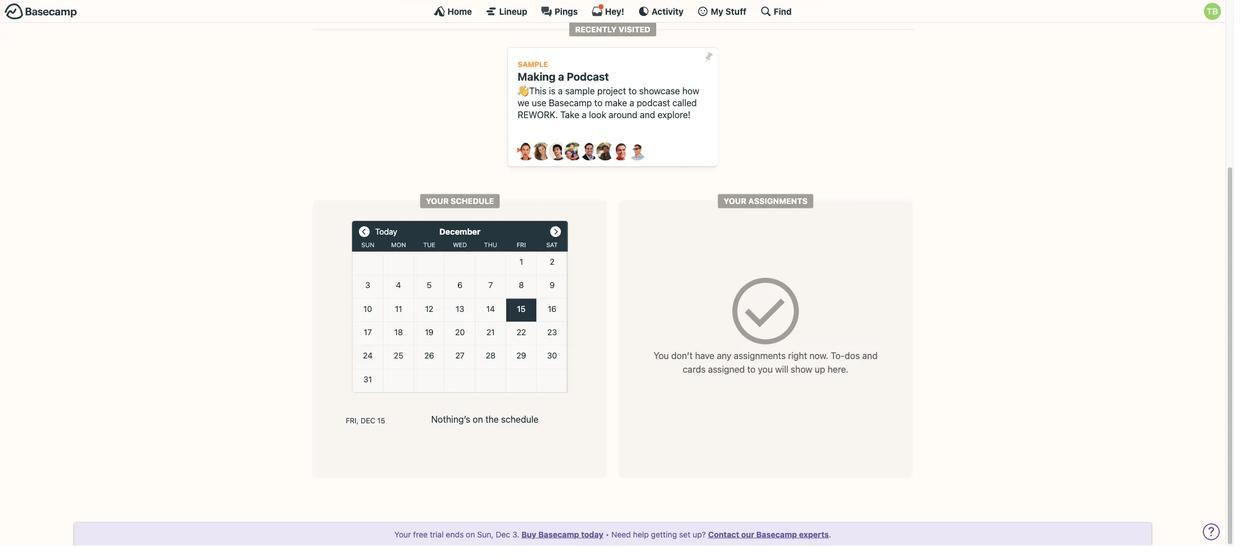 Task type: locate. For each thing, give the bounding box(es) containing it.
assignments
[[734, 350, 786, 361]]

mon
[[391, 241, 406, 249]]

victor cooper image
[[628, 142, 646, 161]]

set
[[679, 530, 690, 539]]

a up around
[[629, 97, 634, 108]]

home
[[447, 6, 472, 16]]

sample making a podcast 👋 this is a sample project to showcase how we use basecamp to make a podcast called rework. take a look around and explore!
[[518, 60, 699, 120]]

make
[[605, 97, 627, 108]]

1 horizontal spatial to
[[629, 85, 637, 96]]

1 horizontal spatial and
[[862, 350, 878, 361]]

0 horizontal spatial to
[[594, 97, 603, 108]]

0 vertical spatial and
[[640, 109, 655, 120]]

thu
[[484, 241, 497, 249]]

basecamp
[[549, 97, 592, 108], [538, 530, 579, 539], [756, 530, 797, 539]]

0 vertical spatial on
[[473, 414, 483, 425]]

1 vertical spatial and
[[862, 350, 878, 361]]

to right project
[[629, 85, 637, 96]]

trial
[[430, 530, 444, 539]]

stuff
[[725, 6, 747, 16]]

on left the
[[473, 414, 483, 425]]

called
[[672, 97, 697, 108]]

a right making
[[558, 70, 564, 83]]

project
[[597, 85, 626, 96]]

a left look
[[582, 109, 587, 120]]

december
[[439, 227, 480, 237]]

jared davis image
[[549, 142, 567, 161]]

tim burton image
[[1204, 3, 1221, 20]]

dec
[[361, 416, 375, 424], [496, 530, 510, 539]]

look
[[589, 109, 606, 120]]

dec left 15
[[361, 416, 375, 424]]

right
[[788, 350, 807, 361]]

explore!
[[658, 109, 691, 120]]

sat
[[546, 241, 558, 249]]

assignments
[[748, 196, 808, 206]]

1 vertical spatial on
[[466, 530, 475, 539]]

1 vertical spatial to
[[594, 97, 603, 108]]

basecamp right buy
[[538, 530, 579, 539]]

sample
[[518, 60, 548, 68]]

your
[[426, 196, 449, 206], [724, 196, 746, 206], [394, 530, 411, 539]]

your free trial ends on sun, dec  3. buy basecamp today • need help getting set up? contact our basecamp experts .
[[394, 530, 831, 539]]

this
[[529, 85, 547, 96]]

fri,
[[346, 416, 359, 424]]

to left you
[[747, 364, 756, 375]]

main element
[[0, 0, 1226, 23]]

to inside you don't have any assignments right now. to‑dos and cards assigned to you will show up here.
[[747, 364, 756, 375]]

None submit
[[700, 48, 718, 66]]

your for your assignments
[[724, 196, 746, 206]]

0 vertical spatial dec
[[361, 416, 375, 424]]

buy
[[521, 530, 536, 539]]

2 vertical spatial to
[[747, 364, 756, 375]]

your left schedule
[[426, 196, 449, 206]]

a
[[558, 70, 564, 83], [558, 85, 563, 96], [629, 97, 634, 108], [582, 109, 587, 120]]

2 horizontal spatial your
[[724, 196, 746, 206]]

dec left 3.
[[496, 530, 510, 539]]

my stuff
[[711, 6, 747, 16]]

0 horizontal spatial your
[[394, 530, 411, 539]]

1 vertical spatial dec
[[496, 530, 510, 539]]

sample
[[565, 85, 595, 96]]

basecamp inside sample making a podcast 👋 this is a sample project to showcase how we use basecamp to make a podcast called rework. take a look around and explore!
[[549, 97, 592, 108]]

activity link
[[638, 6, 684, 17]]

wed
[[453, 241, 467, 249]]

and
[[640, 109, 655, 120], [862, 350, 878, 361]]

hey! button
[[591, 4, 624, 17]]

pings
[[555, 6, 578, 16]]

•
[[606, 530, 609, 539]]

your left free
[[394, 530, 411, 539]]

you
[[758, 364, 773, 375]]

how
[[682, 85, 699, 96]]

here.
[[828, 364, 849, 375]]

up
[[815, 364, 825, 375]]

need
[[611, 530, 631, 539]]

nicole katz image
[[596, 142, 614, 161]]

lineup
[[499, 6, 527, 16]]

find button
[[760, 6, 792, 17]]

ends
[[446, 530, 464, 539]]

and right to‑dos
[[862, 350, 878, 361]]

basecamp up take
[[549, 97, 592, 108]]

help
[[633, 530, 649, 539]]

contact
[[708, 530, 739, 539]]

sun,
[[477, 530, 494, 539]]

and down podcast
[[640, 109, 655, 120]]

0 horizontal spatial and
[[640, 109, 655, 120]]

on left sun,
[[466, 530, 475, 539]]

0 horizontal spatial dec
[[361, 416, 375, 424]]

on
[[473, 414, 483, 425], [466, 530, 475, 539]]

2 horizontal spatial to
[[747, 364, 756, 375]]

podcast
[[567, 70, 609, 83]]

recently visited
[[575, 25, 650, 34]]

to
[[629, 85, 637, 96], [594, 97, 603, 108], [747, 364, 756, 375]]

your left assignments
[[724, 196, 746, 206]]

visited
[[619, 25, 650, 34]]

to up look
[[594, 97, 603, 108]]

1 horizontal spatial your
[[426, 196, 449, 206]]



Task type: vqa. For each thing, say whether or not it's contained in the screenshot.
You
yes



Task type: describe. For each thing, give the bounding box(es) containing it.
and inside you don't have any assignments right now. to‑dos and cards assigned to you will show up here.
[[862, 350, 878, 361]]

you don't have any assignments right now. to‑dos and cards assigned to you will show up here.
[[654, 350, 878, 375]]

to‑dos
[[831, 350, 860, 361]]

use
[[532, 97, 546, 108]]

recently
[[575, 25, 617, 34]]

experts
[[799, 530, 829, 539]]

we
[[518, 97, 529, 108]]

lineup link
[[486, 6, 527, 17]]

fri
[[517, 241, 526, 249]]

the
[[485, 414, 499, 425]]

have
[[695, 350, 714, 361]]

👋
[[518, 85, 527, 96]]

steve marsh image
[[612, 142, 630, 161]]

home link
[[434, 6, 472, 17]]

cheryl walters image
[[533, 142, 551, 161]]

making
[[518, 70, 556, 83]]

sun
[[361, 241, 374, 249]]

buy basecamp today link
[[521, 530, 603, 539]]

rework.
[[518, 109, 558, 120]]

your assignments
[[724, 196, 808, 206]]

podcast
[[637, 97, 670, 108]]

jennifer young image
[[564, 142, 583, 161]]

up?
[[693, 530, 706, 539]]

annie bryan image
[[517, 142, 535, 161]]

basecamp right our at the right
[[756, 530, 797, 539]]

hey!
[[605, 6, 624, 16]]

.
[[829, 530, 831, 539]]

our
[[741, 530, 754, 539]]

take
[[560, 109, 579, 120]]

free
[[413, 530, 428, 539]]

today
[[581, 530, 603, 539]]

nothing's
[[431, 414, 470, 425]]

find
[[774, 6, 792, 16]]

josh fiske image
[[580, 142, 599, 161]]

15
[[377, 416, 385, 424]]

you
[[654, 350, 669, 361]]

0 vertical spatial to
[[629, 85, 637, 96]]

is
[[549, 85, 556, 96]]

pings button
[[541, 6, 578, 17]]

getting
[[651, 530, 677, 539]]

1 horizontal spatial dec
[[496, 530, 510, 539]]

will
[[775, 364, 788, 375]]

any
[[717, 350, 731, 361]]

around
[[609, 109, 637, 120]]

don't
[[671, 350, 693, 361]]

show
[[791, 364, 812, 375]]

now.
[[809, 350, 828, 361]]

schedule
[[501, 414, 538, 425]]

fri, dec 15
[[346, 416, 385, 424]]

your schedule
[[426, 196, 494, 206]]

my
[[711, 6, 723, 16]]

showcase
[[639, 85, 680, 96]]

assigned
[[708, 364, 745, 375]]

3.
[[512, 530, 519, 539]]

and inside sample making a podcast 👋 this is a sample project to showcase how we use basecamp to make a podcast called rework. take a look around and explore!
[[640, 109, 655, 120]]

cards
[[683, 364, 706, 375]]

today
[[375, 227, 397, 237]]

tue
[[423, 241, 435, 249]]

your for your schedule
[[426, 196, 449, 206]]

today link
[[375, 221, 397, 241]]

my stuff button
[[697, 6, 747, 17]]

activity
[[652, 6, 684, 16]]

a right is at the left of page
[[558, 85, 563, 96]]

switch accounts image
[[5, 3, 77, 20]]

contact our basecamp experts link
[[708, 530, 829, 539]]

schedule
[[451, 196, 494, 206]]

nothing's on the schedule
[[431, 414, 538, 425]]



